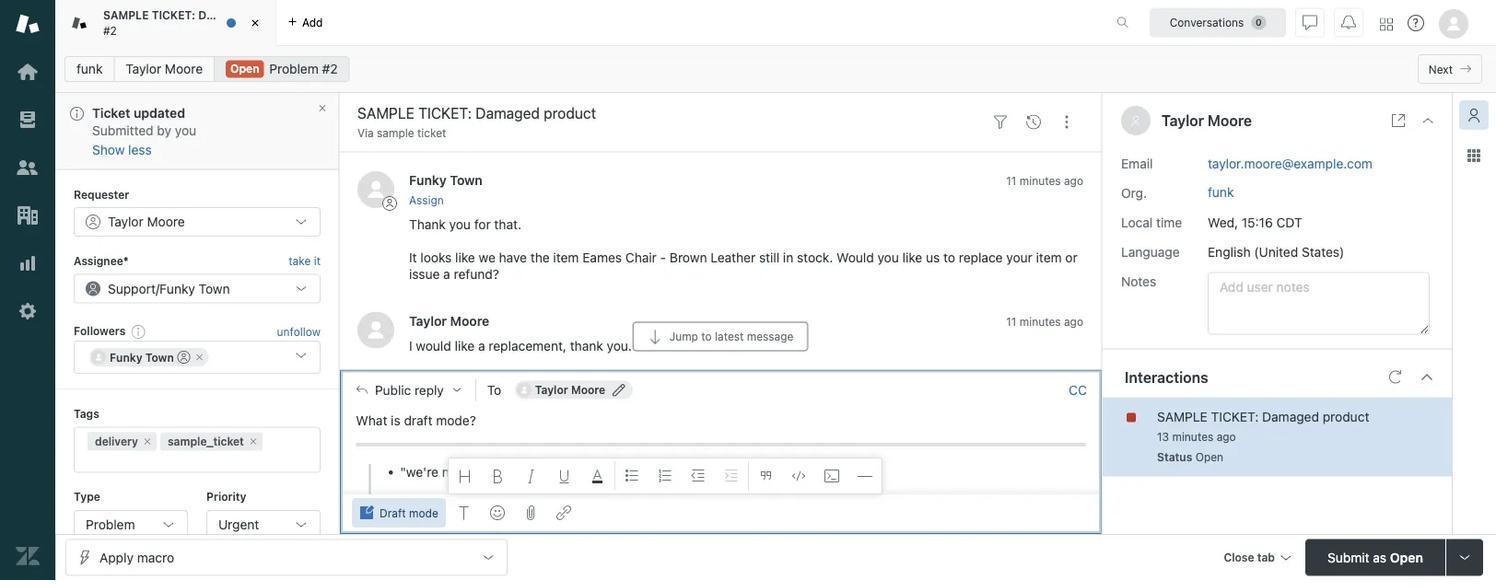Task type: vqa. For each thing, say whether or not it's contained in the screenshot.
mode?
yes



Task type: describe. For each thing, give the bounding box(es) containing it.
taylor.moore@example.com
[[1208, 156, 1373, 171]]

organizations image
[[16, 204, 40, 228]]

ago for i would like a replacement, thank you.
[[1064, 316, 1084, 328]]

wed, 15:16 cdt
[[1208, 215, 1303, 230]]

funky inside assignee* element
[[159, 281, 195, 296]]

close tab
[[1224, 552, 1275, 564]]

notifications image
[[1342, 15, 1357, 30]]

minutes inside sample ticket: damaged product 13 minutes ago status open
[[1173, 431, 1214, 444]]

to
[[487, 382, 502, 397]]

public reply
[[375, 382, 444, 397]]

org.
[[1122, 185, 1147, 200]]

moore left edit user icon
[[571, 384, 606, 397]]

close ticket collision notification image
[[317, 103, 328, 114]]

next
[[1429, 63, 1453, 76]]

damaged for sample ticket: damaged product #2
[[198, 9, 250, 22]]

funky town assign
[[409, 173, 483, 207]]

updated
[[134, 106, 185, 121]]

assignee* element
[[74, 274, 321, 303]]

info on adding followers image
[[131, 324, 146, 338]]

p!nk
[[581, 464, 608, 479]]

0 horizontal spatial remove image
[[194, 352, 205, 363]]

conversations
[[1170, 16, 1244, 29]]

latest
[[715, 330, 744, 343]]

urgent
[[218, 517, 259, 532]]

format text image
[[457, 506, 472, 521]]

assign button
[[409, 193, 444, 209]]

is
[[391, 413, 401, 428]]

close image inside tabs tab list
[[246, 14, 264, 32]]

#2 inside secondary 'element'
[[322, 61, 338, 76]]

decrease indent (cmd [) image
[[691, 469, 706, 484]]

secondary element
[[55, 51, 1497, 88]]

stock.
[[797, 250, 833, 265]]

close tab button
[[1216, 540, 1298, 579]]

1 item from the left
[[553, 250, 579, 265]]

user image
[[1131, 115, 1142, 126]]

add link (cmd k) image
[[556, 506, 571, 521]]

zendesk image
[[16, 545, 40, 569]]

increase indent (cmd ]) image
[[724, 469, 739, 484]]

moore inside the requester element
[[147, 214, 185, 229]]

ago for thank you for that.
[[1064, 175, 1084, 188]]

thank
[[570, 339, 603, 354]]

Public reply composer Draft mode text field
[[348, 409, 1094, 501]]

moore up taylor.moore@example.com
[[1208, 112, 1252, 129]]

status
[[1157, 451, 1193, 464]]

states)
[[1302, 244, 1345, 259]]

problem for problem #2
[[269, 61, 319, 76]]

ticket actions image
[[1060, 115, 1075, 130]]

ticket
[[92, 106, 130, 121]]

#2 inside sample ticket: damaged product #2
[[103, 24, 117, 37]]

draft
[[404, 413, 433, 428]]

add button
[[276, 0, 334, 45]]

quote (cmd shift 9) image
[[758, 469, 773, 484]]

taylor moore right user icon
[[1162, 112, 1252, 129]]

sample ticket: damaged product #2
[[103, 9, 296, 37]]

eames
[[583, 250, 622, 265]]

problem #2
[[269, 61, 338, 76]]

"we're not broken just bent" - p!nk
[[400, 464, 608, 479]]

/
[[156, 281, 159, 296]]

leather
[[711, 250, 756, 265]]

or
[[1066, 250, 1078, 265]]

taylor moore inside secondary 'element'
[[126, 61, 203, 76]]

tab
[[1258, 552, 1275, 564]]

mode?
[[436, 413, 476, 428]]

alert containing ticket updated
[[55, 93, 339, 170]]

taylor right taylor.moore@example.com image
[[535, 384, 568, 397]]

italic (cmd i) image
[[524, 469, 539, 484]]

i would like a replacement, thank you.
[[409, 339, 632, 354]]

jump to latest message
[[670, 330, 794, 343]]

language
[[1122, 244, 1180, 259]]

reporting image
[[16, 252, 40, 276]]

public
[[375, 382, 411, 397]]

moore inside conversationlabel log
[[450, 314, 490, 329]]

customers image
[[16, 156, 40, 180]]

close
[[1224, 552, 1255, 564]]

still
[[759, 250, 780, 265]]

would
[[416, 339, 451, 354]]

13 minutes ago text field
[[1157, 431, 1236, 444]]

code span (ctrl shift 5) image
[[791, 469, 806, 484]]

taylor right user icon
[[1162, 112, 1204, 129]]

ticket: for sample ticket: damaged product 13 minutes ago status open
[[1212, 409, 1259, 424]]

taylor inside conversationlabel log
[[409, 314, 447, 329]]

local
[[1122, 215, 1153, 230]]

2 avatar image from the top
[[358, 312, 394, 349]]

1 vertical spatial remove image
[[248, 436, 259, 447]]

user is an agent image
[[178, 351, 191, 364]]

draft mode
[[380, 507, 438, 520]]

take
[[289, 254, 311, 267]]

followers
[[74, 324, 126, 337]]

moore inside secondary 'element'
[[165, 61, 203, 76]]

wed,
[[1208, 215, 1239, 230]]

replace
[[959, 250, 1003, 265]]

taylor inside secondary 'element'
[[126, 61, 161, 76]]

funky for funky town assign
[[409, 173, 447, 189]]

ticket: for sample ticket: damaged product #2
[[152, 9, 195, 22]]

for
[[474, 217, 491, 232]]

brown
[[670, 250, 707, 265]]

not
[[442, 464, 462, 479]]

zendesk products image
[[1380, 18, 1393, 31]]

followers element
[[74, 341, 321, 374]]

via sample ticket
[[358, 127, 446, 140]]

you inside eames chair - brown leather still in stock. would you like us to replace your item or issue a refund?
[[878, 250, 899, 265]]

problem button
[[74, 510, 188, 539]]

code block (ctrl shift 6) image
[[825, 469, 839, 484]]

urgent button
[[206, 510, 321, 539]]

funky town option
[[89, 348, 209, 366]]

replacement,
[[489, 339, 567, 354]]

events image
[[1027, 115, 1041, 130]]

minutes for i would like a replacement, thank you.
[[1020, 316, 1061, 328]]

submit as open
[[1328, 550, 1424, 565]]

- inside public reply composer draft mode text box
[[571, 464, 577, 479]]

the
[[531, 250, 550, 265]]

filter image
[[993, 115, 1008, 130]]

insert emojis image
[[490, 506, 505, 521]]

conversations button
[[1150, 8, 1286, 37]]

what is draft mode?
[[356, 413, 476, 428]]

draft mode button
[[352, 499, 446, 528]]

less
[[128, 142, 152, 157]]

ticket
[[417, 127, 446, 140]]

submit
[[1328, 550, 1370, 565]]

remove image
[[142, 436, 153, 447]]

Subject field
[[354, 102, 981, 124]]

take it
[[289, 254, 321, 267]]

message
[[747, 330, 794, 343]]

notes
[[1122, 274, 1157, 289]]

numbered list (cmd shift 7) image
[[658, 469, 672, 484]]

underline (cmd u) image
[[557, 469, 572, 484]]

"we're
[[400, 464, 439, 479]]

town inside assignee* element
[[199, 281, 230, 296]]

bent"
[[535, 464, 568, 479]]

customer context image
[[1467, 108, 1482, 123]]

1 vertical spatial you
[[449, 217, 471, 232]]

product for sample ticket: damaged product 13 minutes ago status open
[[1323, 409, 1370, 424]]

sample
[[377, 127, 414, 140]]

local time
[[1122, 215, 1182, 230]]

item inside eames chair - brown leather still in stock. would you like us to replace your item or issue a refund?
[[1036, 250, 1062, 265]]

assignee*
[[74, 254, 129, 267]]

as
[[1373, 550, 1387, 565]]

it looks like we have the item
[[409, 250, 583, 265]]

thank
[[409, 217, 446, 232]]

funky town link
[[409, 173, 483, 189]]

by
[[157, 123, 171, 138]]

taylor moore inside conversationlabel log
[[409, 314, 490, 329]]

11 minutes ago text field
[[1007, 175, 1084, 188]]

requester element
[[74, 207, 321, 237]]

1 horizontal spatial close image
[[1421, 113, 1436, 128]]

tags
[[74, 407, 99, 420]]

view more details image
[[1392, 113, 1406, 128]]

bulleted list (cmd shift 8) image
[[625, 469, 639, 484]]



Task type: locate. For each thing, give the bounding box(es) containing it.
to
[[944, 250, 956, 265], [702, 330, 712, 343]]

a
[[443, 267, 450, 282], [478, 339, 485, 354]]

11 minutes ago down your
[[1007, 316, 1084, 328]]

0 vertical spatial close image
[[246, 14, 264, 32]]

0 vertical spatial funk
[[76, 61, 103, 76]]

to inside eames chair - brown leather still in stock. would you like us to replace your item or issue a refund?
[[944, 250, 956, 265]]

0 horizontal spatial close image
[[246, 14, 264, 32]]

1 vertical spatial avatar image
[[358, 312, 394, 349]]

damaged inside sample ticket: damaged product #2
[[198, 9, 250, 22]]

0 horizontal spatial funk
[[76, 61, 103, 76]]

taylor down requester
[[108, 214, 144, 229]]

funk link inside secondary 'element'
[[65, 56, 115, 82]]

problem inside secondary 'element'
[[269, 61, 319, 76]]

user image
[[1132, 116, 1140, 126]]

funky up "assign" button
[[409, 173, 447, 189]]

1 horizontal spatial funk link
[[1208, 184, 1234, 200]]

minutes
[[1020, 175, 1061, 188], [1020, 316, 1061, 328], [1173, 431, 1214, 444]]

you inside ticket updated submitted by you show less
[[175, 123, 196, 138]]

funky right funkytownclown1@gmail.com icon
[[110, 351, 142, 364]]

remove image
[[194, 352, 205, 363], [248, 436, 259, 447]]

have
[[499, 250, 527, 265]]

next button
[[1418, 54, 1483, 84]]

tab containing sample ticket: damaged product
[[55, 0, 296, 46]]

11 minutes ago down events image
[[1007, 175, 1084, 188]]

0 vertical spatial open
[[230, 62, 259, 75]]

a left replacement,
[[478, 339, 485, 354]]

would
[[837, 250, 874, 265]]

1 vertical spatial product
[[1323, 409, 1370, 424]]

funky inside "option"
[[110, 351, 142, 364]]

11 minutes ago for i would like a replacement, thank you.
[[1007, 316, 1084, 328]]

town up thank you for that.
[[450, 173, 483, 189]]

taylor inside the requester element
[[108, 214, 144, 229]]

1 vertical spatial -
[[571, 464, 577, 479]]

like right would
[[455, 339, 475, 354]]

funk up wed,
[[1208, 184, 1234, 200]]

taylor moore inside the requester element
[[108, 214, 185, 229]]

jump to latest message button
[[633, 322, 808, 351]]

11 minutes ago for thank you for that.
[[1007, 175, 1084, 188]]

moore
[[165, 61, 203, 76], [1208, 112, 1252, 129], [147, 214, 185, 229], [450, 314, 490, 329], [571, 384, 606, 397]]

0 vertical spatial you
[[175, 123, 196, 138]]

ago inside sample ticket: damaged product 13 minutes ago status open
[[1217, 431, 1236, 444]]

item right the
[[553, 250, 579, 265]]

town for funky town
[[145, 351, 174, 364]]

reply
[[415, 382, 444, 397]]

0 vertical spatial -
[[660, 250, 666, 265]]

1 vertical spatial a
[[478, 339, 485, 354]]

1 horizontal spatial funky
[[159, 281, 195, 296]]

funkytownclown1@gmail.com image
[[91, 350, 106, 364]]

public reply button
[[340, 371, 475, 409]]

0 horizontal spatial sample
[[103, 9, 149, 22]]

you right would
[[878, 250, 899, 265]]

0 horizontal spatial funk link
[[65, 56, 115, 82]]

2 vertical spatial minutes
[[1173, 431, 1214, 444]]

funky
[[409, 173, 447, 189], [159, 281, 195, 296], [110, 351, 142, 364]]

zendesk support image
[[16, 12, 40, 36]]

1 horizontal spatial to
[[944, 250, 956, 265]]

a down looks
[[443, 267, 450, 282]]

0 vertical spatial funk link
[[65, 56, 115, 82]]

you left for
[[449, 217, 471, 232]]

1 horizontal spatial sample
[[1157, 409, 1208, 424]]

button displays agent's chat status as invisible. image
[[1303, 15, 1318, 30]]

you.
[[607, 339, 632, 354]]

1 vertical spatial close image
[[1421, 113, 1436, 128]]

town left user is an agent icon
[[145, 351, 174, 364]]

1 vertical spatial damaged
[[1263, 409, 1320, 424]]

remove image right user is an agent icon
[[194, 352, 205, 363]]

1 horizontal spatial you
[[449, 217, 471, 232]]

funk
[[76, 61, 103, 76], [1208, 184, 1234, 200]]

1 horizontal spatial town
[[199, 281, 230, 296]]

taylor moore link
[[114, 56, 215, 82], [409, 314, 490, 329]]

1 11 minutes ago from the top
[[1007, 175, 1084, 188]]

0 horizontal spatial to
[[702, 330, 712, 343]]

edit user image
[[613, 384, 626, 397]]

requester
[[74, 187, 129, 200]]

alert
[[55, 93, 339, 170]]

0 vertical spatial taylor moore link
[[114, 56, 215, 82]]

0 horizontal spatial item
[[553, 250, 579, 265]]

#2 right zendesk support image
[[103, 24, 117, 37]]

2 horizontal spatial town
[[450, 173, 483, 189]]

0 vertical spatial avatar image
[[358, 172, 394, 209]]

interactions
[[1125, 369, 1209, 386]]

tab
[[55, 0, 296, 46]]

2 11 minutes ago from the top
[[1007, 316, 1084, 328]]

minutes up status
[[1173, 431, 1214, 444]]

bold (cmd b) image
[[491, 469, 506, 484]]

1 vertical spatial funk link
[[1208, 184, 1234, 200]]

displays possible ticket submission types image
[[1458, 551, 1473, 565]]

2 11 from the top
[[1007, 316, 1017, 328]]

0 vertical spatial sample
[[103, 9, 149, 22]]

sample
[[103, 9, 149, 22], [1157, 409, 1208, 424]]

ticket: inside sample ticket: damaged product 13 minutes ago status open
[[1212, 409, 1259, 424]]

0 vertical spatial 11 minutes ago
[[1007, 175, 1084, 188]]

open left problem #2
[[230, 62, 259, 75]]

- left p!nk
[[571, 464, 577, 479]]

taylor moore link up updated
[[114, 56, 215, 82]]

jump
[[670, 330, 698, 343]]

town inside funky town assign
[[450, 173, 483, 189]]

problem for problem
[[86, 517, 135, 532]]

taylor moore link inside conversationlabel log
[[409, 314, 490, 329]]

draft
[[380, 507, 406, 520]]

item left or
[[1036, 250, 1062, 265]]

funk link up 'ticket' on the top of page
[[65, 56, 115, 82]]

town for funky town assign
[[450, 173, 483, 189]]

issue
[[409, 267, 440, 282]]

0 vertical spatial funky
[[409, 173, 447, 189]]

ago right 13
[[1217, 431, 1236, 444]]

2 vertical spatial you
[[878, 250, 899, 265]]

2 horizontal spatial funky
[[409, 173, 447, 189]]

0 vertical spatial 11
[[1007, 175, 1017, 188]]

- right chair
[[660, 250, 666, 265]]

sample_ticket
[[168, 435, 244, 448]]

1 horizontal spatial item
[[1036, 250, 1062, 265]]

damaged for sample ticket: damaged product 13 minutes ago status open
[[1263, 409, 1320, 424]]

1 horizontal spatial problem
[[269, 61, 319, 76]]

sample ticket: damaged product 13 minutes ago status open
[[1157, 409, 1370, 464]]

1 vertical spatial minutes
[[1020, 316, 1061, 328]]

delivery
[[95, 435, 138, 448]]

like left us
[[903, 250, 923, 265]]

2 vertical spatial funky
[[110, 351, 142, 364]]

us
[[926, 250, 940, 265]]

2 horizontal spatial open
[[1391, 550, 1424, 565]]

it
[[409, 250, 417, 265]]

11 down filter image
[[1007, 175, 1017, 188]]

we
[[479, 250, 496, 265]]

problem up apply
[[86, 517, 135, 532]]

taylor up updated
[[126, 61, 161, 76]]

taylor up would
[[409, 314, 447, 329]]

cc
[[1069, 382, 1087, 397]]

your
[[1007, 250, 1033, 265]]

taylor moore
[[126, 61, 203, 76], [1162, 112, 1252, 129], [108, 214, 185, 229], [409, 314, 490, 329], [535, 384, 606, 397]]

1 vertical spatial town
[[199, 281, 230, 296]]

0 vertical spatial ticket:
[[152, 9, 195, 22]]

eames chair - brown leather still in stock. would you like us to replace your item or issue a refund?
[[409, 250, 1078, 282]]

1 horizontal spatial open
[[1196, 451, 1224, 464]]

1 vertical spatial #2
[[322, 61, 338, 76]]

like inside eames chair - brown leather still in stock. would you like us to replace your item or issue a refund?
[[903, 250, 923, 265]]

1 vertical spatial problem
[[86, 517, 135, 532]]

open right the as
[[1391, 550, 1424, 565]]

mode
[[409, 507, 438, 520]]

11
[[1007, 175, 1017, 188], [1007, 316, 1017, 328]]

problem inside "popup button"
[[86, 517, 135, 532]]

0 vertical spatial town
[[450, 173, 483, 189]]

town right /
[[199, 281, 230, 296]]

11 for thank you for that.
[[1007, 175, 1017, 188]]

1 vertical spatial funk
[[1208, 184, 1234, 200]]

sample inside sample ticket: damaged product 13 minutes ago status open
[[1157, 409, 1208, 424]]

close image right view more details 'image'
[[1421, 113, 1436, 128]]

take it button
[[289, 251, 321, 270]]

11 minutes ago text field
[[1007, 316, 1084, 328]]

main element
[[0, 0, 55, 581]]

0 horizontal spatial funky
[[110, 351, 142, 364]]

broken
[[465, 464, 506, 479]]

avatar image left "assign" button
[[358, 172, 394, 209]]

email
[[1122, 156, 1153, 171]]

0 vertical spatial minutes
[[1020, 175, 1061, 188]]

thank you for that.
[[409, 217, 522, 232]]

open inside sample ticket: damaged product 13 minutes ago status open
[[1196, 451, 1224, 464]]

english (united states)
[[1208, 244, 1345, 259]]

2 vertical spatial ago
[[1217, 431, 1236, 444]]

0 vertical spatial product
[[253, 9, 296, 22]]

moore up support / funky town
[[147, 214, 185, 229]]

0 horizontal spatial you
[[175, 123, 196, 138]]

get started image
[[16, 60, 40, 84]]

horizontal rule (cmd shift l) image
[[858, 469, 872, 484]]

ago down or
[[1064, 316, 1084, 328]]

tabs tab list
[[55, 0, 1098, 46]]

minutes down your
[[1020, 316, 1061, 328]]

support / funky town
[[108, 281, 230, 296]]

get help image
[[1408, 15, 1425, 31]]

funk link up wed,
[[1208, 184, 1234, 200]]

ticket: inside sample ticket: damaged product #2
[[152, 9, 195, 22]]

1 vertical spatial ticket:
[[1212, 409, 1259, 424]]

sample for sample ticket: damaged product 13 minutes ago status open
[[1157, 409, 1208, 424]]

11 for i would like a replacement, thank you.
[[1007, 316, 1017, 328]]

0 vertical spatial damaged
[[198, 9, 250, 22]]

you right by
[[175, 123, 196, 138]]

product for sample ticket: damaged product #2
[[253, 9, 296, 22]]

-
[[660, 250, 666, 265], [571, 464, 577, 479]]

0 horizontal spatial town
[[145, 351, 174, 364]]

show
[[92, 142, 125, 157]]

hide composer image
[[713, 362, 728, 377]]

funk up 'ticket' on the top of page
[[76, 61, 103, 76]]

moore down sample ticket: damaged product #2
[[165, 61, 203, 76]]

1 horizontal spatial damaged
[[1263, 409, 1320, 424]]

like for i would like a replacement, thank you.
[[455, 339, 475, 354]]

13
[[1157, 431, 1170, 444]]

show less button
[[92, 141, 152, 158]]

funk inside secondary 'element'
[[76, 61, 103, 76]]

open down the 13 minutes ago text box
[[1196, 451, 1224, 464]]

ago down ticket actions image
[[1064, 175, 1084, 188]]

1 horizontal spatial funk
[[1208, 184, 1234, 200]]

1 horizontal spatial a
[[478, 339, 485, 354]]

taylor moore down requester
[[108, 214, 185, 229]]

moore up would
[[450, 314, 490, 329]]

1 avatar image from the top
[[358, 172, 394, 209]]

support
[[108, 281, 156, 296]]

0 horizontal spatial taylor moore link
[[114, 56, 215, 82]]

taylor moore up updated
[[126, 61, 203, 76]]

minutes for thank you for that.
[[1020, 175, 1061, 188]]

0 vertical spatial to
[[944, 250, 956, 265]]

ticket:
[[152, 9, 195, 22], [1212, 409, 1259, 424]]

- inside eames chair - brown leather still in stock. would you like us to replace your item or issue a refund?
[[660, 250, 666, 265]]

2 horizontal spatial you
[[878, 250, 899, 265]]

1 vertical spatial to
[[702, 330, 712, 343]]

close image left the add dropdown button
[[246, 14, 264, 32]]

conversationlabel log
[[339, 85, 1102, 370]]

11 down your
[[1007, 316, 1017, 328]]

1 horizontal spatial taylor moore link
[[409, 314, 490, 329]]

open
[[230, 62, 259, 75], [1196, 451, 1224, 464], [1391, 550, 1424, 565]]

funky right support
[[159, 281, 195, 296]]

2 vertical spatial town
[[145, 351, 174, 364]]

2 vertical spatial open
[[1391, 550, 1424, 565]]

problem down the add dropdown button
[[269, 61, 319, 76]]

taylor moore up would
[[409, 314, 490, 329]]

1 vertical spatial 11
[[1007, 316, 1017, 328]]

0 horizontal spatial ticket:
[[152, 9, 195, 22]]

just
[[510, 464, 531, 479]]

unfollow
[[277, 325, 321, 338]]

to right jump
[[702, 330, 712, 343]]

views image
[[16, 108, 40, 132]]

funky town
[[110, 351, 174, 364]]

like up refund?
[[455, 250, 475, 265]]

like for it looks like we have the item
[[455, 250, 475, 265]]

admin image
[[16, 300, 40, 323]]

taylor moore right taylor.moore@example.com image
[[535, 384, 606, 397]]

to right us
[[944, 250, 956, 265]]

1 horizontal spatial -
[[660, 250, 666, 265]]

avatar image
[[358, 172, 394, 209], [358, 312, 394, 349]]

1 vertical spatial open
[[1196, 451, 1224, 464]]

1 vertical spatial 11 minutes ago
[[1007, 316, 1084, 328]]

it
[[314, 254, 321, 267]]

time
[[1157, 215, 1182, 230]]

refund?
[[454, 267, 499, 282]]

sample inside sample ticket: damaged product #2
[[103, 9, 149, 22]]

0 vertical spatial a
[[443, 267, 450, 282]]

apps image
[[1467, 148, 1482, 163]]

submitted
[[92, 123, 154, 138]]

0 horizontal spatial -
[[571, 464, 577, 479]]

product inside sample ticket: damaged product #2
[[253, 9, 296, 22]]

0 horizontal spatial problem
[[86, 517, 135, 532]]

0 vertical spatial #2
[[103, 24, 117, 37]]

sample for sample ticket: damaged product #2
[[103, 9, 149, 22]]

taylor moore link up would
[[409, 314, 490, 329]]

damaged inside sample ticket: damaged product 13 minutes ago status open
[[1263, 409, 1320, 424]]

town inside "option"
[[145, 351, 174, 364]]

1 11 from the top
[[1007, 175, 1017, 188]]

1 vertical spatial funky
[[159, 281, 195, 296]]

#2 up close ticket collision notification image
[[322, 61, 338, 76]]

taylor.moore@example.com image
[[517, 383, 532, 397]]

0 horizontal spatial a
[[443, 267, 450, 282]]

close image
[[246, 14, 264, 32], [1421, 113, 1436, 128]]

remove image right sample_ticket
[[248, 436, 259, 447]]

priority
[[206, 490, 246, 503]]

product inside sample ticket: damaged product 13 minutes ago status open
[[1323, 409, 1370, 424]]

minutes down events image
[[1020, 175, 1061, 188]]

0 vertical spatial remove image
[[194, 352, 205, 363]]

1 horizontal spatial ticket:
[[1212, 409, 1259, 424]]

in
[[783, 250, 794, 265]]

apply macro
[[100, 550, 174, 565]]

1 horizontal spatial #2
[[322, 61, 338, 76]]

avatar image left i
[[358, 312, 394, 349]]

funky for funky town
[[110, 351, 142, 364]]

0 horizontal spatial damaged
[[198, 9, 250, 22]]

15:16
[[1242, 215, 1273, 230]]

1 vertical spatial sample
[[1157, 409, 1208, 424]]

headings image
[[458, 469, 473, 484]]

a inside eames chair - brown leather still in stock. would you like us to replace your item or issue a refund?
[[443, 267, 450, 282]]

1 vertical spatial ago
[[1064, 316, 1084, 328]]

to inside button
[[702, 330, 712, 343]]

1 vertical spatial taylor moore link
[[409, 314, 490, 329]]

funky inside funky town assign
[[409, 173, 447, 189]]

that.
[[494, 217, 522, 232]]

apply
[[100, 550, 134, 565]]

via
[[358, 127, 374, 140]]

cdt
[[1277, 215, 1303, 230]]

0 horizontal spatial product
[[253, 9, 296, 22]]

Add user notes text field
[[1208, 272, 1430, 335]]

1 horizontal spatial product
[[1323, 409, 1370, 424]]

add
[[302, 16, 323, 29]]

0 vertical spatial problem
[[269, 61, 319, 76]]

0 vertical spatial ago
[[1064, 175, 1084, 188]]

looks
[[421, 250, 452, 265]]

open inside secondary 'element'
[[230, 62, 259, 75]]

1 horizontal spatial remove image
[[248, 436, 259, 447]]

add attachment image
[[523, 506, 538, 521]]

0 horizontal spatial open
[[230, 62, 259, 75]]

0 horizontal spatial #2
[[103, 24, 117, 37]]

macro
[[137, 550, 174, 565]]

2 item from the left
[[1036, 250, 1062, 265]]



